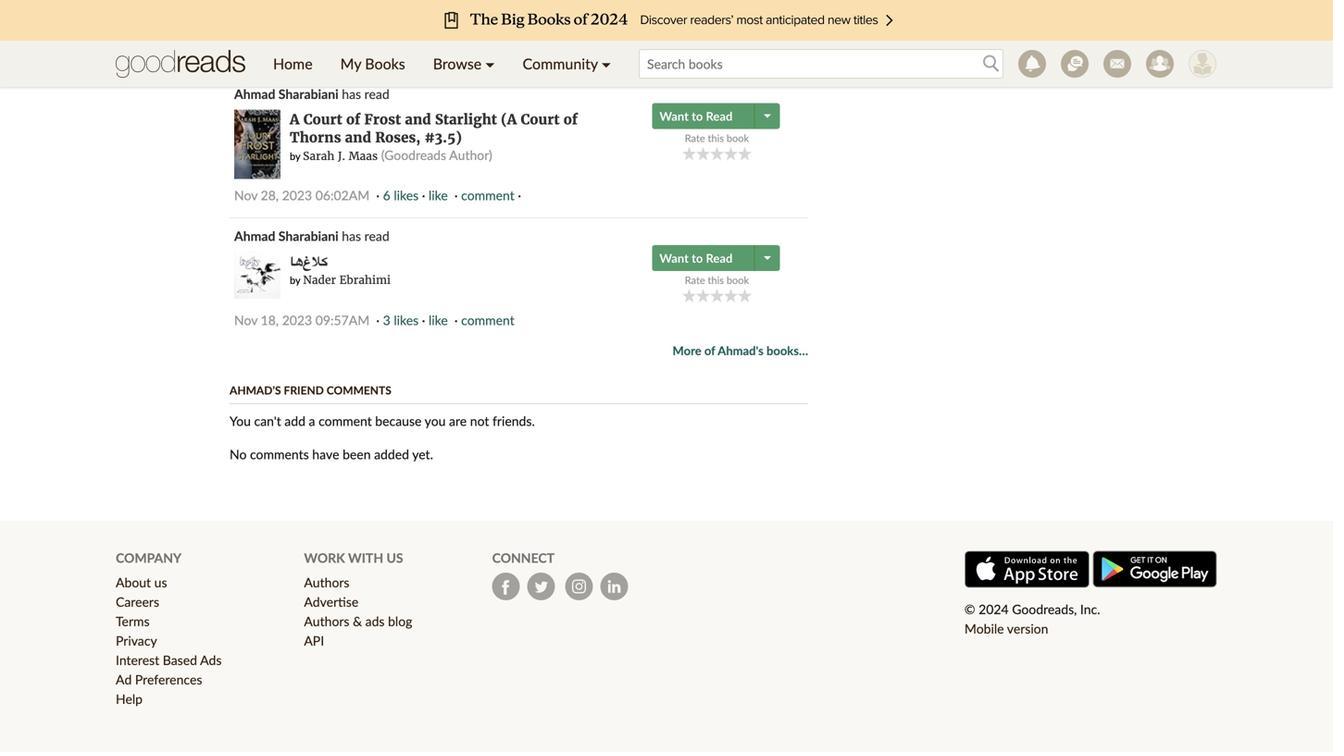Task type: locate. For each thing, give the bounding box(es) containing it.
books
[[365, 55, 405, 73]]

0 vertical spatial to
[[692, 109, 703, 124]]

and up roses,
[[405, 111, 431, 128]]

comment link up the starlight
[[460, 45, 513, 61]]

ahmad for کلاغ‌ها
[[234, 228, 275, 244]]

menu
[[259, 41, 625, 87]]

1 vertical spatial like link
[[429, 187, 448, 203]]

nov left 18,
[[234, 312, 257, 328]]

0 vertical spatial this
[[708, 132, 724, 144]]

like right 3 likes link
[[429, 312, 448, 328]]

1 vertical spatial authors
[[304, 614, 350, 630]]

0 vertical spatial book
[[727, 132, 749, 144]]

2 vertical spatial 2023
[[282, 312, 312, 328]]

want to read
[[660, 109, 733, 124], [660, 251, 733, 266]]

rate this book
[[685, 132, 749, 144], [685, 274, 749, 287]]

1 vertical spatial by
[[290, 274, 300, 287]]

2023 right 05,
[[282, 45, 312, 61]]

2 to from the top
[[692, 251, 703, 266]]

read down the nov 28, 2023 06:02am · 6 likes · like · comment ·
[[364, 228, 389, 244]]

1 horizontal spatial court
[[521, 111, 560, 128]]

1 ahmad from the top
[[234, 86, 275, 102]]

inbox image
[[1104, 50, 1131, 78]]

ahmad's
[[230, 384, 281, 397]]

ahmad sharabiani has read for a court of frost and starlight (a court of thorns and roses, #3.5)
[[234, 86, 389, 102]]

more
[[673, 343, 702, 358]]

court right (a
[[521, 111, 560, 128]]

roses,
[[375, 129, 421, 146]]

ahmad sharabiani link
[[234, 86, 339, 102], [234, 228, 339, 244]]

likes for 6
[[394, 187, 419, 203]]

·
[[375, 45, 378, 61], [453, 45, 456, 61], [376, 187, 380, 203], [422, 187, 425, 203], [455, 187, 458, 203], [518, 187, 521, 203], [376, 312, 380, 328], [422, 312, 425, 328], [455, 312, 458, 328]]

likes for 3
[[394, 312, 419, 328]]

2 want from the top
[[660, 251, 689, 266]]

1 horizontal spatial ▾
[[602, 55, 611, 73]]

1 vertical spatial want
[[660, 251, 689, 266]]

sharabiani up the a
[[278, 86, 339, 102]]

5
[[382, 45, 389, 61]]

1 vertical spatial rate
[[685, 274, 705, 287]]

ahmad sharabiani has read up کلاغ‌ها link
[[234, 228, 389, 244]]

comment link right 3 likes link
[[461, 312, 515, 328]]

1 vertical spatial and
[[345, 129, 371, 146]]

2 ▾ from the left
[[602, 55, 611, 73]]

5 likes
[[382, 45, 417, 61]]

1 vertical spatial comment link
[[461, 187, 515, 203]]

2 vertical spatial like
[[429, 312, 448, 328]]

nov 18, 2023 09:57am link
[[234, 312, 370, 328]]

dec 05, 2023 07:19pm ·
[[234, 45, 382, 61]]

comment down author)
[[461, 187, 515, 203]]

0 vertical spatial read
[[706, 109, 733, 124]]

2 book from the top
[[727, 274, 749, 287]]

2 2023 from the top
[[282, 187, 312, 203]]

us right 'with'
[[387, 550, 403, 566]]

comment up the starlight
[[460, 45, 513, 61]]

1 ▾ from the left
[[485, 55, 495, 73]]

api
[[304, 633, 324, 649]]

1 ahmad sharabiani has read from the top
[[234, 86, 389, 102]]

Search for books to add to your shelves search field
[[639, 49, 1004, 79]]

have
[[312, 447, 339, 462]]

کلاغ‌ها link
[[290, 253, 327, 270]]

nader ebrahimi link
[[303, 273, 391, 287]]

2 read from the top
[[706, 251, 733, 266]]

like right 5 likes link
[[427, 45, 446, 61]]

1 vertical spatial ahmad sharabiani link
[[234, 228, 339, 244]]

like link right 3 likes link
[[429, 312, 448, 328]]

1 vertical spatial us
[[154, 575, 167, 591]]

us inside work with us authors advertise authors & ads blog api
[[387, 550, 403, 566]]

0 vertical spatial and
[[405, 111, 431, 128]]

sharabiani
[[278, 86, 339, 102], [278, 228, 339, 244]]

nov left 28,
[[234, 187, 257, 203]]

likes right 5
[[392, 45, 417, 61]]

browse
[[433, 55, 482, 73]]

1 vertical spatial want to read
[[660, 251, 733, 266]]

advertise link
[[304, 594, 359, 610]]

court
[[303, 111, 342, 128], [521, 111, 560, 128]]

0 vertical spatial has
[[342, 86, 361, 102]]

careers link
[[116, 594, 159, 610]]

▾ inside browse ▾ popup button
[[485, 55, 495, 73]]

read for a court of frost and starlight (a court of thorns and roses, #3.5)
[[706, 109, 733, 124]]

3 2023 from the top
[[282, 312, 312, 328]]

0 vertical spatial ahmad
[[234, 86, 275, 102]]

ahmad
[[234, 86, 275, 102], [234, 228, 275, 244]]

mobile version link
[[965, 621, 1048, 637]]

2 nov from the top
[[234, 312, 257, 328]]

ahmad down the dec
[[234, 86, 275, 102]]

0 vertical spatial ahmad sharabiani has read
[[234, 86, 389, 102]]

1 horizontal spatial us
[[387, 550, 403, 566]]

▾ right community
[[602, 55, 611, 73]]

2 ahmad sharabiani has read from the top
[[234, 228, 389, 244]]

0 vertical spatial 2023
[[282, 45, 312, 61]]

menu containing home
[[259, 41, 625, 87]]

0 vertical spatial us
[[387, 550, 403, 566]]

and
[[405, 111, 431, 128], [345, 129, 371, 146]]

0 vertical spatial sharabiani
[[278, 86, 339, 102]]

1 by from the top
[[290, 150, 300, 162]]

1 vertical spatial ahmad
[[234, 228, 275, 244]]

1 book from the top
[[727, 132, 749, 144]]

1 vertical spatial rate this book
[[685, 274, 749, 287]]

has down my
[[342, 86, 361, 102]]

1 vertical spatial want to read button
[[652, 245, 757, 271]]

like for 3
[[429, 312, 448, 328]]

کلاغ‌ها by nader ebrahimi
[[290, 253, 391, 287]]

like for 6
[[429, 187, 448, 203]]

▾ right browse at the left of page
[[485, 55, 495, 73]]

us
[[387, 550, 403, 566], [154, 575, 167, 591]]

ahmad sharabiani has read
[[234, 86, 389, 102], [234, 228, 389, 244]]

18,
[[261, 312, 279, 328]]

of
[[346, 111, 360, 128], [564, 111, 578, 128], [704, 343, 715, 358]]

my group discussions image
[[1061, 50, 1089, 78]]

because
[[375, 413, 422, 429]]

2024
[[979, 602, 1009, 618]]

2 ahmad sharabiani link from the top
[[234, 228, 339, 244]]

ahmad sharabiani has read up the a
[[234, 86, 389, 102]]

2 sharabiani from the top
[[278, 228, 339, 244]]

1 read from the top
[[706, 109, 733, 124]]

want to read button
[[652, 103, 757, 129], [652, 245, 757, 271]]

0 vertical spatial read
[[364, 86, 389, 102]]

help
[[116, 692, 143, 707]]

advertise
[[304, 594, 359, 610]]

1 vertical spatial 2023
[[282, 187, 312, 203]]

read up frost
[[364, 86, 389, 102]]

2023 right 28,
[[282, 187, 312, 203]]

2 vertical spatial comment link
[[461, 312, 515, 328]]

community ▾ button
[[509, 41, 625, 87]]

کلاغ‌ها
[[290, 253, 327, 270]]

likes right 3
[[394, 312, 419, 328]]

0 vertical spatial rate
[[685, 132, 705, 144]]

ad
[[116, 672, 132, 688]]

1 vertical spatial like
[[429, 187, 448, 203]]

2 vertical spatial likes
[[394, 312, 419, 328]]

authors up advertise link
[[304, 575, 350, 591]]

1 nov from the top
[[234, 187, 257, 203]]

0 vertical spatial want to read button
[[652, 103, 757, 129]]

like link right 5 likes link
[[427, 45, 446, 61]]

1 rate from the top
[[685, 132, 705, 144]]

1 has from the top
[[342, 86, 361, 102]]

ahmad sharabiani link up the a
[[234, 86, 339, 102]]

like link right 6 likes link
[[429, 187, 448, 203]]

by left the sarah
[[290, 150, 300, 162]]

yet.
[[412, 447, 433, 462]]

comments
[[250, 447, 309, 462]]

and up maas
[[345, 129, 371, 146]]

by inside 'کلاغ‌ها by nader ebrahimi'
[[290, 274, 300, 287]]

1 read from the top
[[364, 86, 389, 102]]

ads
[[200, 653, 222, 669]]

0 vertical spatial likes
[[392, 45, 417, 61]]

read
[[364, 86, 389, 102], [364, 228, 389, 244]]

with
[[348, 550, 383, 566]]

2 by from the top
[[290, 274, 300, 287]]

read for کلاغ‌ها
[[706, 251, 733, 266]]

to for کلاغ‌ها
[[692, 251, 703, 266]]

us right about at left
[[154, 575, 167, 591]]

like right 6 likes link
[[429, 187, 448, 203]]

1 vertical spatial read
[[364, 228, 389, 244]]

download app for android image
[[1093, 551, 1218, 588]]

by down کلاغ‌ها at top
[[290, 274, 300, 287]]

1 vertical spatial this
[[708, 274, 724, 287]]

0 vertical spatial by
[[290, 150, 300, 162]]

07:19pm
[[315, 45, 368, 61]]

of down community ▾ popup button
[[564, 111, 578, 128]]

of right the more
[[704, 343, 715, 358]]

0 vertical spatial rate this book
[[685, 132, 749, 144]]

1 ahmad sharabiani link from the top
[[234, 86, 339, 102]]

1 vertical spatial nov
[[234, 312, 257, 328]]

0 horizontal spatial court
[[303, 111, 342, 128]]

0 horizontal spatial us
[[154, 575, 167, 591]]

us inside company about us careers terms privacy interest based ads ad preferences help
[[154, 575, 167, 591]]

0 vertical spatial nov
[[234, 187, 257, 203]]

authors down advertise link
[[304, 614, 350, 630]]

2023 for 06:02am
[[282, 187, 312, 203]]

nov 28, 2023 06:02am link
[[234, 187, 370, 203]]

comment
[[460, 45, 513, 61], [461, 187, 515, 203], [461, 312, 515, 328], [319, 413, 372, 429]]

court up thorns
[[303, 111, 342, 128]]

1 horizontal spatial and
[[405, 111, 431, 128]]

ahmad up کلاغ‌ها by nader ebrahimi "image"
[[234, 228, 275, 244]]

0 horizontal spatial and
[[345, 129, 371, 146]]

version
[[1007, 621, 1048, 637]]

2 want to read button from the top
[[652, 245, 757, 271]]

2 vertical spatial like link
[[429, 312, 448, 328]]

1 vertical spatial sharabiani
[[278, 228, 339, 244]]

work
[[304, 550, 345, 566]]

2 rate this book from the top
[[685, 274, 749, 287]]

0 vertical spatial comment link
[[460, 45, 513, 61]]

2 read from the top
[[364, 228, 389, 244]]

ruby anderson image
[[1189, 50, 1217, 78]]

of left frost
[[346, 111, 360, 128]]

want
[[660, 109, 689, 124], [660, 251, 689, 266]]

rate this book for کلاغ‌ها
[[685, 274, 749, 287]]

2 want to read from the top
[[660, 251, 733, 266]]

a court of frost and starlight by sarah j. maas image
[[234, 110, 281, 179]]

more of ahmad's books…
[[673, 343, 808, 358]]

1 sharabiani from the top
[[278, 86, 339, 102]]

has up 'کلاغ‌ها by nader ebrahimi' at top
[[342, 228, 361, 244]]

1 vertical spatial to
[[692, 251, 703, 266]]

1 vertical spatial ahmad sharabiani has read
[[234, 228, 389, 244]]

want to read for کلاغ‌ها
[[660, 251, 733, 266]]

1 vertical spatial book
[[727, 274, 749, 287]]

sarah
[[303, 149, 334, 163]]

read
[[706, 109, 733, 124], [706, 251, 733, 266]]

1 want to read button from the top
[[652, 103, 757, 129]]

0 vertical spatial authors
[[304, 575, 350, 591]]

1 vertical spatial has
[[342, 228, 361, 244]]

ads
[[365, 614, 385, 630]]

to
[[692, 109, 703, 124], [692, 251, 703, 266]]

1 want from the top
[[660, 109, 689, 124]]

maas
[[349, 149, 378, 163]]

rate for کلاغ‌ها
[[685, 274, 705, 287]]

1 rate this book from the top
[[685, 132, 749, 144]]

▾
[[485, 55, 495, 73], [602, 55, 611, 73]]

0 vertical spatial ahmad sharabiani link
[[234, 86, 339, 102]]

j.
[[338, 149, 345, 163]]

us for about
[[154, 575, 167, 591]]

read for a court of frost and starlight (a court of thorns and roses, #3.5)
[[364, 86, 389, 102]]

likes right the 6
[[394, 187, 419, 203]]

1 to from the top
[[692, 109, 703, 124]]

0 vertical spatial want to read
[[660, 109, 733, 124]]

1 want to read from the top
[[660, 109, 733, 124]]

1 court from the left
[[303, 111, 342, 128]]

2 rate from the top
[[685, 274, 705, 287]]

2 has from the top
[[342, 228, 361, 244]]

2 this from the top
[[708, 274, 724, 287]]

my
[[340, 55, 361, 73]]

has
[[342, 86, 361, 102], [342, 228, 361, 244]]

has for کلاغ‌ها
[[342, 228, 361, 244]]

comment link for · comment
[[460, 45, 513, 61]]

0 vertical spatial want
[[660, 109, 689, 124]]

1 vertical spatial likes
[[394, 187, 419, 203]]

preferences
[[135, 672, 202, 688]]

2023 right 18,
[[282, 312, 312, 328]]

1 2023 from the top
[[282, 45, 312, 61]]

about us link
[[116, 575, 167, 591]]

1 vertical spatial read
[[706, 251, 733, 266]]

comment link down author)
[[461, 187, 515, 203]]

like
[[427, 45, 446, 61], [429, 187, 448, 203], [429, 312, 448, 328]]

us for with
[[387, 550, 403, 566]]

0 horizontal spatial ▾
[[485, 55, 495, 73]]

ahmad sharabiani link up کلاغ‌ها at top
[[234, 228, 339, 244]]

2 ahmad from the top
[[234, 228, 275, 244]]

1 horizontal spatial of
[[564, 111, 578, 128]]

▾ inside community ▾ popup button
[[602, 55, 611, 73]]

connect
[[492, 550, 555, 566]]

1 this from the top
[[708, 132, 724, 144]]

sharabiani up کلاغ‌ها at top
[[278, 228, 339, 244]]

nader
[[303, 273, 336, 287]]

likes
[[392, 45, 417, 61], [394, 187, 419, 203], [394, 312, 419, 328]]

comment right a
[[319, 413, 372, 429]]



Task type: vqa. For each thing, say whether or not it's contained in the screenshot.
second AHMAD from the bottom
yes



Task type: describe. For each thing, give the bounding box(es) containing it.
28,
[[261, 187, 279, 203]]

06:02am
[[315, 187, 370, 203]]

5 likes link
[[382, 45, 417, 61]]

thorns
[[290, 129, 341, 146]]

this for کلاغ‌ها
[[708, 274, 724, 287]]

&
[[353, 614, 362, 630]]

friend
[[284, 384, 324, 397]]

2 horizontal spatial of
[[704, 343, 715, 358]]

goodreads,
[[1012, 602, 1077, 618]]

book for کلاغ‌ها
[[727, 274, 749, 287]]

ahmad for a court of frost and starlight (a court of thorns and roses, #3.5)
[[234, 86, 275, 102]]

browse ▾ button
[[419, 41, 509, 87]]

starlight
[[435, 111, 497, 128]]

to for a court of frost and starlight (a court of thorns and roses, #3.5)
[[692, 109, 703, 124]]

help link
[[116, 692, 143, 707]]

mobile
[[965, 621, 1004, 637]]

1 authors from the top
[[304, 575, 350, 591]]

sarah j. maas link
[[303, 149, 378, 163]]

0 horizontal spatial of
[[346, 111, 360, 128]]

کلاغ‌ها by nader ebrahimi image
[[234, 252, 281, 299]]

careers
[[116, 594, 159, 610]]

05,
[[260, 45, 278, 61]]

3
[[383, 312, 390, 328]]

ebrahimi
[[339, 273, 391, 287]]

browse ▾
[[433, 55, 495, 73]]

sharabiani for a court of frost and starlight (a court of thorns and roses, #3.5)
[[278, 86, 339, 102]]

goodreads on instagram image
[[565, 573, 593, 601]]

home
[[273, 55, 313, 73]]

are
[[449, 413, 467, 429]]

terms
[[116, 614, 150, 630]]

friend requests image
[[1146, 50, 1174, 78]]

(goodreads
[[381, 147, 446, 163]]

been
[[343, 447, 371, 462]]

rate this book for a court of frost and starlight (a court of thorns and roses, #3.5)
[[685, 132, 749, 144]]

comment right 3 likes link
[[461, 312, 515, 328]]

▾ for community ▾
[[602, 55, 611, 73]]

company
[[116, 550, 182, 566]]

company about us careers terms privacy interest based ads ad preferences help
[[116, 550, 222, 707]]

rate for a court of frost and starlight (a court of thorns and roses, #3.5)
[[685, 132, 705, 144]]

my books link
[[327, 41, 419, 87]]

want to read for a court of frost and starlight (a court of thorns and roses, #3.5)
[[660, 109, 733, 124]]

my books
[[340, 55, 405, 73]]

dec 05, 2023 07:19pm link
[[234, 45, 368, 61]]

goodreads on facebook image
[[492, 573, 520, 601]]

friends.
[[493, 413, 535, 429]]

community ▾
[[523, 55, 611, 73]]

6 likes link
[[383, 187, 419, 203]]

read for کلاغ‌ها
[[364, 228, 389, 244]]

authors link
[[304, 575, 350, 591]]

frost
[[364, 111, 401, 128]]

based
[[163, 653, 197, 669]]

sharabiani for کلاغ‌ها
[[278, 228, 339, 244]]

goodreads on linkedin image
[[601, 573, 628, 601]]

about
[[116, 575, 151, 591]]

ahmad sharabiani has read for کلاغ‌ها
[[234, 228, 389, 244]]

privacy
[[116, 633, 157, 649]]

09:57am
[[315, 312, 370, 328]]

want for کلاغ‌ها
[[660, 251, 689, 266]]

book for a court of frost and starlight (a court of thorns and roses, #3.5)
[[727, 132, 749, 144]]

by inside a court of frost and starlight (a court of thorns and roses, #3.5) by sarah j. maas (goodreads author)
[[290, 150, 300, 162]]

like link for 6 likes
[[429, 187, 448, 203]]

notifications image
[[1018, 50, 1046, 78]]

no
[[230, 447, 247, 462]]

want to read button for a court of frost and starlight (a court of thorns and roses, #3.5)
[[652, 103, 757, 129]]

want for a court of frost and starlight (a court of thorns and roses, #3.5)
[[660, 109, 689, 124]]

3 likes link
[[383, 312, 419, 328]]

has for a court of frost and starlight (a court of thorns and roses, #3.5)
[[342, 86, 361, 102]]

0 vertical spatial like
[[427, 45, 446, 61]]

you can't add a comment because you are not friends.
[[230, 413, 535, 429]]

nov for nov 28, 2023 06:02am · 6 likes · like · comment ·
[[234, 187, 257, 203]]

ahmad's friend comments
[[230, 384, 391, 397]]

©
[[965, 602, 975, 618]]

this for a court of frost and starlight (a court of thorns and roses, #3.5)
[[708, 132, 724, 144]]

a court of frost and starlight (a court of thorns and roses, #3.5) link
[[290, 111, 578, 146]]

2 court from the left
[[521, 111, 560, 128]]

more of ahmad's books… link
[[673, 343, 808, 359]]

want to read button for کلاغ‌ها
[[652, 245, 757, 271]]

home link
[[259, 41, 327, 87]]

like link for 3 likes
[[429, 312, 448, 328]]

a
[[309, 413, 315, 429]]

a
[[290, 111, 300, 128]]

2023 for 09:57am
[[282, 312, 312, 328]]

· comment
[[446, 45, 513, 61]]

you
[[230, 413, 251, 429]]

2 authors from the top
[[304, 614, 350, 630]]

goodreads on twitter image
[[527, 573, 555, 601]]

nov for nov 18, 2023 09:57am · 3 likes · like · comment
[[234, 312, 257, 328]]

you
[[425, 413, 446, 429]]

nov 18, 2023 09:57am · 3 likes · like · comment
[[234, 312, 515, 328]]

work with us authors advertise authors & ads blog api
[[304, 550, 412, 649]]

0 vertical spatial like link
[[427, 45, 446, 61]]

privacy link
[[116, 633, 157, 649]]

no comments have been added yet.
[[230, 447, 433, 462]]

ahmad sharabiani link for a court of frost and starlight (a court of thorns and roses, #3.5)
[[234, 86, 339, 102]]

a court of frost and starlight (a court of thorns and roses, #3.5) by sarah j. maas (goodreads author)
[[290, 111, 578, 163]]

ahmad's friend comments link
[[230, 384, 391, 397]]

add
[[285, 413, 305, 429]]

community
[[523, 55, 598, 73]]

author)
[[449, 147, 492, 163]]

nov 28, 2023 06:02am · 6 likes · like · comment ·
[[234, 187, 525, 203]]

2023 for 07:19pm
[[282, 45, 312, 61]]

ahmad sharabiani link for کلاغ‌ها
[[234, 228, 339, 244]]

added
[[374, 447, 409, 462]]

6
[[383, 187, 390, 203]]

interest based ads link
[[116, 653, 222, 669]]

comments
[[327, 384, 391, 397]]

comment link for nov 28, 2023 06:02am · 6 likes · like · comment ·
[[461, 187, 515, 203]]

(a
[[501, 111, 517, 128]]

books…
[[767, 343, 808, 358]]

interest
[[116, 653, 159, 669]]

© 2024 goodreads, inc. mobile version
[[965, 602, 1100, 637]]

▾ for browse ▾
[[485, 55, 495, 73]]

#3.5)
[[424, 129, 462, 146]]

api link
[[304, 633, 324, 649]]

blog
[[388, 614, 412, 630]]

Search books text field
[[639, 49, 1004, 79]]

can't
[[254, 413, 281, 429]]

ad preferences link
[[116, 672, 202, 688]]

dec
[[234, 45, 257, 61]]

download app for ios image
[[965, 551, 1090, 588]]



